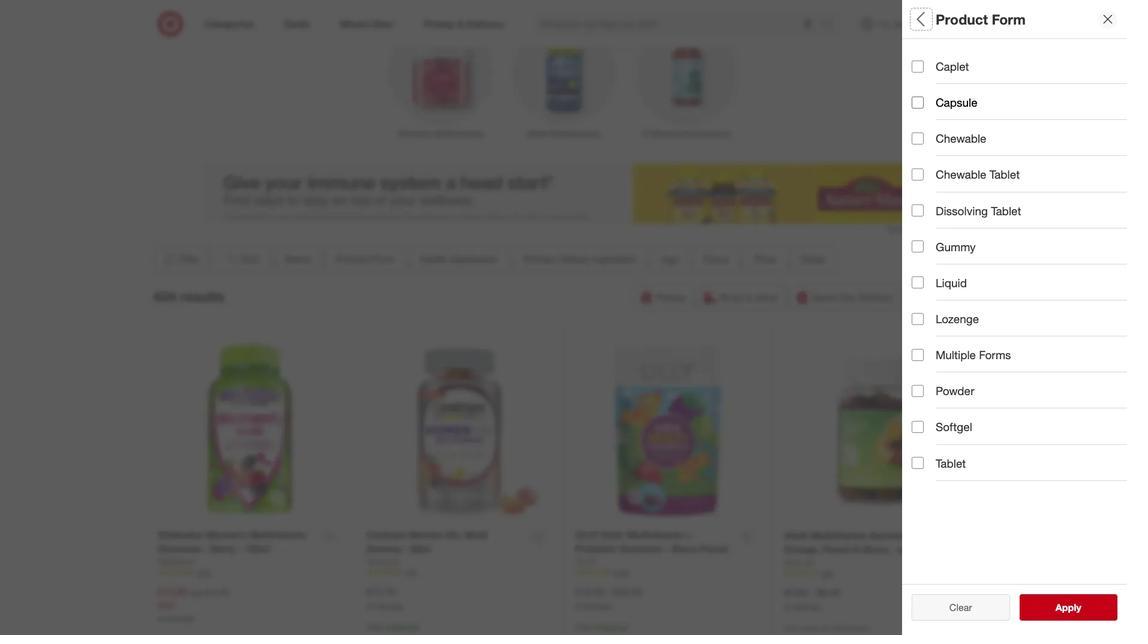 Task type: vqa. For each thing, say whether or not it's contained in the screenshot.
To associated with $3.50
no



Task type: locate. For each thing, give the bounding box(es) containing it.
gummies up vitafusion link at the left of page
[[158, 543, 201, 555]]

price
[[755, 253, 777, 265], [912, 304, 941, 317]]

product form button
[[912, 81, 1128, 123], [326, 246, 405, 273]]

1 horizontal spatial deals
[[912, 346, 943, 359]]

- inside centrum women 50+ multi gummy - 80ct
[[405, 543, 409, 555]]

1 link
[[946, 11, 972, 37]]

- right $13.59
[[607, 586, 611, 598]]

gummies inside olly kids' multivitamin + probiotic gummies - berry punch
[[620, 543, 663, 555]]

1 vertical spatial form
[[959, 93, 987, 107]]

free shipping * down $13.59 - $23.49 at glendale
[[576, 622, 630, 632]]

1 horizontal spatial multivitamins
[[551, 128, 601, 139]]

health application button
[[912, 123, 1128, 165], [410, 246, 509, 273]]

guest
[[912, 388, 944, 401]]

1 vertical spatial health application
[[420, 253, 498, 265]]

0 vertical spatial gummy
[[936, 240, 976, 254]]

clear button
[[912, 595, 1011, 621]]

kids'
[[602, 529, 625, 541]]

chewable
[[936, 132, 987, 145], [936, 168, 987, 182]]

1 horizontal spatial ingredient
[[1001, 177, 1056, 191]]

shipping down $12.79 at glendale
[[386, 622, 418, 632]]

form
[[993, 11, 1026, 27], [959, 93, 987, 107], [372, 253, 394, 265]]

1 horizontal spatial &
[[854, 544, 861, 556]]

women's
[[206, 529, 248, 541]]

gummy inside "product form" dialog
[[936, 240, 976, 254]]

1 horizontal spatial primary dietary ingredient
[[912, 177, 1056, 191]]

shop in store button
[[698, 285, 786, 311]]

1 vertical spatial product
[[912, 93, 956, 107]]

gummy inside centrum women 50+ multi gummy - 80ct
[[367, 543, 402, 555]]

2 horizontal spatial up
[[898, 544, 909, 556]]

0 horizontal spatial multivitamin
[[250, 529, 306, 541]]

1606
[[613, 569, 629, 578]]

1 vertical spatial deals
[[912, 346, 943, 359]]

1 horizontal spatial primary dietary ingredient button
[[912, 165, 1128, 207]]

*
[[418, 622, 421, 632], [627, 622, 630, 632]]

Gummy checkbox
[[912, 241, 924, 253]]

deals up 'same'
[[802, 253, 826, 265]]

0 vertical spatial deals button
[[792, 246, 836, 273]]

results right 434
[[180, 288, 225, 305]]

1 vertical spatial price button
[[912, 291, 1128, 333]]

& right peach
[[854, 544, 861, 556]]

results for see results
[[1064, 602, 1095, 614]]

0 vertical spatial deals
[[802, 253, 826, 265]]

0 horizontal spatial application
[[450, 253, 498, 265]]

glendale down $13.59
[[584, 603, 613, 612]]

0 vertical spatial results
[[180, 288, 225, 305]]

1 horizontal spatial health application
[[912, 135, 1012, 149]]

- right $4.69
[[811, 587, 814, 599]]

olly kids' multivitamin + probiotic gummies - berry punch image
[[576, 337, 761, 522], [576, 337, 761, 522]]

centrum inside centrum women 50+ multi gummy - 80ct
[[367, 529, 407, 541]]

price inside all filters 'dialog'
[[912, 304, 941, 317]]

0 horizontal spatial primary
[[524, 253, 557, 265]]

sort
[[241, 253, 260, 265]]

multiple
[[936, 348, 977, 362]]

centrum women 50+ multi gummy - 80ct image
[[367, 337, 552, 522], [367, 337, 552, 522]]

glendale down $12.79
[[375, 603, 404, 612]]

multivitamin left "+"
[[628, 529, 684, 541]]

olly kids' multivitamin + probiotic gummies - berry punch link
[[576, 529, 732, 556]]

2 horizontal spatial gummies
[[870, 530, 913, 542]]

128
[[404, 569, 416, 578]]

gummies down 'kids''
[[620, 543, 663, 555]]

olly up probiotic
[[576, 529, 599, 541]]

1 horizontal spatial deals button
[[912, 333, 1128, 375]]

at inside $13.59 - $23.49 at glendale
[[576, 603, 582, 612]]

chewable down the capsule
[[936, 132, 987, 145]]

at down sale
[[158, 614, 164, 623]]

age
[[661, 253, 678, 265]]

2 multivitamins from the left
[[551, 128, 601, 139]]

deals button
[[792, 246, 836, 273], [912, 333, 1128, 375]]

1 horizontal spatial multivitamin
[[628, 529, 684, 541]]

0 vertical spatial application
[[951, 135, 1012, 149]]

1 vertical spatial brand
[[285, 253, 311, 265]]

gummies
[[870, 530, 913, 542], [158, 543, 201, 555], [620, 543, 663, 555]]

2 horizontal spatial multivitamin
[[811, 530, 867, 542]]

berry inside the vitafusion women's multivitamin gummies - berry - 150ct
[[210, 543, 236, 555]]

berry inside olly kids' multivitamin + probiotic gummies - berry punch
[[672, 543, 698, 555]]

1 horizontal spatial application
[[951, 135, 1012, 149]]

1 vertical spatial application
[[450, 253, 498, 265]]

up
[[898, 544, 909, 556], [785, 558, 794, 568], [804, 558, 814, 568]]

caplet
[[936, 59, 970, 73]]

gummy up liquid
[[936, 240, 976, 254]]

1 horizontal spatial results
[[1064, 602, 1095, 614]]

forms
[[980, 348, 1012, 362]]

berry
[[210, 543, 236, 555], [672, 543, 698, 555], [863, 544, 889, 556]]

0 horizontal spatial brand button
[[275, 246, 321, 273]]

Chewable Tablet checkbox
[[912, 169, 924, 181]]

2 vertical spatial tablet
[[936, 457, 967, 470]]

vitafusion link
[[158, 556, 195, 568]]

0 horizontal spatial deals
[[802, 253, 826, 265]]

multivitamin inside the vitafusion women's multivitamin gummies - berry - 150ct
[[250, 529, 306, 541]]

product form dialog
[[903, 0, 1128, 636]]

flavor button
[[693, 246, 740, 273], [912, 249, 1128, 291]]

1 vertical spatial brand button
[[275, 246, 321, 273]]

&
[[854, 544, 861, 556], [912, 544, 919, 556], [797, 558, 802, 568]]

1 vertical spatial olly
[[576, 557, 595, 567]]

sort button
[[214, 246, 270, 273]]

multivitamin up peach
[[811, 530, 867, 542]]

olly inside olly kids' multivitamin + probiotic gummies - berry punch
[[576, 529, 599, 541]]

capsule
[[936, 96, 978, 109]]

2 shipping from the left
[[595, 622, 627, 632]]

0 horizontal spatial *
[[418, 622, 421, 632]]

0 horizontal spatial shipping
[[386, 622, 418, 632]]

0 horizontal spatial gummies
[[158, 543, 201, 555]]

free shipping * down $12.79 at glendale
[[367, 622, 421, 632]]

0 horizontal spatial form
[[372, 253, 394, 265]]

Lozenge checkbox
[[912, 313, 924, 325]]

product
[[936, 11, 989, 27], [912, 93, 956, 107], [336, 253, 370, 265]]

chewable up dissolving
[[936, 168, 987, 182]]

1 vertical spatial health
[[420, 253, 448, 265]]

0 horizontal spatial up
[[785, 558, 794, 568]]

1 vertical spatial ingredient
[[593, 253, 636, 265]]

0 vertical spatial tablet
[[990, 168, 1021, 182]]

0 vertical spatial centrum
[[367, 529, 407, 541]]

price down liquid checkbox at the right of the page
[[912, 304, 941, 317]]

free
[[367, 622, 383, 632], [576, 622, 592, 632]]

multivitamins inside "link"
[[435, 128, 484, 139]]

multivitamins for women's multivitamins
[[435, 128, 484, 139]]

- up 1606 link
[[666, 543, 670, 555]]

1 chewable from the top
[[936, 132, 987, 145]]

brand button
[[912, 39, 1128, 81], [275, 246, 321, 273]]

filter
[[179, 253, 200, 265]]

- left 150ct
[[238, 543, 242, 555]]

1 horizontal spatial gummy
[[936, 240, 976, 254]]

price button
[[744, 246, 787, 273], [912, 291, 1128, 333]]

brand down all
[[912, 51, 945, 65]]

$13.59
[[576, 586, 604, 598]]

dietary inside all filters 'dialog'
[[958, 177, 998, 191]]

shipping down $13.59 - $23.49 at glendale
[[595, 622, 627, 632]]

free shipping *
[[367, 622, 421, 632], [576, 622, 630, 632]]

apply button
[[1020, 595, 1118, 621]]

ingredient up "dissolving tablet"
[[1001, 177, 1056, 191]]

0 vertical spatial health
[[912, 135, 948, 149]]

1 free shipping * from the left
[[367, 622, 421, 632]]

deals inside all filters 'dialog'
[[912, 346, 943, 359]]

0 horizontal spatial results
[[180, 288, 225, 305]]

& left up™
[[912, 544, 919, 556]]

brand right the sort
[[285, 253, 311, 265]]

0 horizontal spatial flavor button
[[693, 246, 740, 273]]

brand inside all filters 'dialog'
[[912, 51, 945, 65]]

primary dietary ingredient
[[912, 177, 1056, 191], [524, 253, 636, 265]]

multivitamins for children's multivitamins
[[681, 128, 731, 139]]

0 horizontal spatial price
[[755, 253, 777, 265]]

product form inside dialog
[[936, 11, 1026, 27]]

at down $12.79
[[367, 603, 373, 612]]

gummy
[[936, 240, 976, 254], [367, 543, 402, 555]]

2 free from the left
[[576, 622, 592, 632]]

flavor up liquid checkbox at the right of the page
[[912, 261, 946, 275]]

clear inside all filters 'dialog'
[[944, 602, 967, 614]]

results inside the 'see results' button
[[1064, 602, 1095, 614]]

free down $12.79 at glendale
[[367, 622, 383, 632]]

0 vertical spatial brand
[[912, 51, 945, 65]]

see
[[1044, 602, 1061, 614]]

vitafusion up vitafusion link at the left of page
[[158, 529, 203, 541]]

berry down "+"
[[672, 543, 698, 555]]

& down orange,
[[797, 558, 802, 568]]

ingredient
[[1001, 177, 1056, 191], [593, 253, 636, 265]]

1 vertical spatial product form button
[[326, 246, 405, 273]]

tablet up fpo/apo
[[936, 457, 967, 470]]

at
[[367, 603, 373, 612], [576, 603, 582, 612], [785, 603, 791, 612], [158, 614, 164, 623]]

berry inside adult multivitamin gummies - orange, peach & berry - up & up™
[[863, 544, 889, 556]]

olly kids' multivitamin + probiotic gummies - berry punch
[[576, 529, 729, 555]]

health
[[912, 135, 948, 149], [420, 253, 448, 265]]

2 vertical spatial product form
[[336, 253, 394, 265]]

shipping for $23.49
[[595, 622, 627, 632]]

search button
[[817, 11, 846, 40]]

olly for olly
[[576, 557, 595, 567]]

2 centrum from the top
[[367, 557, 400, 567]]

1 vertical spatial tablet
[[992, 204, 1022, 218]]

berry down women's
[[210, 543, 236, 555]]

2 chewable from the top
[[936, 168, 987, 182]]

0 vertical spatial price
[[755, 253, 777, 265]]

adult multivitamin gummies - orange, peach & berry - up & up™ link
[[785, 529, 942, 557]]

tablet right dissolving
[[992, 204, 1022, 218]]

centrum
[[367, 529, 407, 541], [367, 557, 400, 567]]

only
[[785, 624, 799, 633]]

3 multivitamins from the left
[[681, 128, 731, 139]]

at inside the $4.69 - $8.29 at glendale
[[785, 603, 791, 612]]

1 vertical spatial gummy
[[367, 543, 402, 555]]

tablet for chewable tablet
[[990, 168, 1021, 182]]

1 horizontal spatial health application button
[[912, 123, 1128, 165]]

1 free from the left
[[367, 622, 383, 632]]

men's multivitamins
[[527, 128, 601, 139]]

guest rating
[[912, 388, 983, 401]]

children's multivitamins
[[642, 128, 731, 139]]

0 vertical spatial primary dietary ingredient
[[912, 177, 1056, 191]]

multivitamin
[[250, 529, 306, 541], [628, 529, 684, 541], [811, 530, 867, 542]]

1 vertical spatial price
[[912, 304, 941, 317]]

2 horizontal spatial berry
[[863, 544, 889, 556]]

* for glendale
[[418, 622, 421, 632]]

1 horizontal spatial dietary
[[958, 177, 998, 191]]

0 horizontal spatial flavor
[[703, 253, 729, 265]]

$8.29
[[817, 587, 840, 599]]

- up the 1848
[[204, 543, 208, 555]]

berry up 898 link
[[863, 544, 889, 556]]

1 horizontal spatial health
[[912, 135, 948, 149]]

0 vertical spatial price button
[[744, 246, 787, 273]]

1 horizontal spatial flavor button
[[912, 249, 1128, 291]]

adult multivitamin gummies - orange, peach & berry - up & up™
[[785, 530, 938, 556]]

1 * from the left
[[418, 622, 421, 632]]

price button up forms
[[912, 291, 1128, 333]]

$12.79 at glendale
[[367, 586, 404, 612]]

0 vertical spatial chewable
[[936, 132, 987, 145]]

0 vertical spatial product form
[[936, 11, 1026, 27]]

olly down probiotic
[[576, 557, 595, 567]]

at down $4.69
[[785, 603, 791, 612]]

multivitamin up 150ct
[[250, 529, 306, 541]]

1 vitafusion from the top
[[158, 529, 203, 541]]

ingredient inside all filters 'dialog'
[[1001, 177, 1056, 191]]

vitafusion
[[158, 529, 203, 541], [158, 557, 195, 567]]

1 vertical spatial results
[[1064, 602, 1095, 614]]

gummy up 'centrum' link
[[367, 543, 402, 555]]

free down $13.59
[[576, 622, 592, 632]]

0 horizontal spatial free shipping *
[[367, 622, 421, 632]]

free for -
[[576, 622, 592, 632]]

1 olly from the top
[[576, 529, 599, 541]]

434
[[153, 288, 176, 305]]

898 link
[[785, 569, 970, 579]]

deals down "lozenge" checkbox
[[912, 346, 943, 359]]

1 shipping from the left
[[386, 622, 418, 632]]

up™
[[921, 544, 938, 556]]

1 vertical spatial primary dietary ingredient
[[524, 253, 636, 265]]

all filters dialog
[[903, 0, 1128, 636]]

2 olly from the top
[[576, 557, 595, 567]]

clear for clear all
[[944, 602, 967, 614]]

1 horizontal spatial brand
[[912, 51, 945, 65]]

ships
[[801, 624, 818, 633]]

2 horizontal spatial multivitamins
[[681, 128, 731, 139]]

0 horizontal spatial price button
[[744, 246, 787, 273]]

1 clear from the left
[[944, 602, 967, 614]]

pickup
[[657, 292, 686, 304]]

product inside all filters 'dialog'
[[912, 93, 956, 107]]

brand button inside all filters 'dialog'
[[912, 39, 1128, 81]]

price up store at the top of page
[[755, 253, 777, 265]]

0 horizontal spatial multivitamins
[[435, 128, 484, 139]]

* for $23.49
[[627, 622, 630, 632]]

0 vertical spatial vitafusion
[[158, 529, 203, 541]]

2 clear from the left
[[950, 602, 973, 614]]

ingredient left age
[[593, 253, 636, 265]]

2 vitafusion from the top
[[158, 557, 195, 567]]

multivitamins right children's
[[681, 128, 731, 139]]

1 horizontal spatial brand button
[[912, 39, 1128, 81]]

price button up store at the top of page
[[744, 246, 787, 273]]

glendale down $4.69
[[793, 603, 821, 612]]

sold by
[[912, 430, 952, 443]]

multivitamin inside olly kids' multivitamin + probiotic gummies - berry punch
[[628, 529, 684, 541]]

centrum up 'centrum' link
[[367, 529, 407, 541]]

vitafusion up $10.89
[[158, 557, 195, 567]]

1 vertical spatial vitafusion
[[158, 557, 195, 567]]

glendale down sale
[[166, 614, 195, 623]]

flavor up shop
[[703, 253, 729, 265]]

berry for orange,
[[863, 544, 889, 556]]

adult multivitamin gummies - orange, peach & berry - up & up™ image
[[785, 337, 970, 523], [785, 337, 970, 523]]

gummies down the include out of stock option
[[870, 530, 913, 542]]

1 horizontal spatial shipping
[[595, 622, 627, 632]]

tablet up "dissolving tablet"
[[990, 168, 1021, 182]]

0 vertical spatial ingredient
[[1001, 177, 1056, 191]]

$12.79
[[367, 586, 396, 598]]

2 * from the left
[[627, 622, 630, 632]]

see results button
[[1020, 595, 1118, 621]]

free for at
[[367, 622, 383, 632]]

glendale
[[375, 603, 404, 612], [584, 603, 613, 612], [793, 603, 821, 612], [166, 614, 195, 623]]

clear inside "product form" dialog
[[950, 602, 973, 614]]

0 vertical spatial health application button
[[912, 123, 1128, 165]]

0 horizontal spatial deals button
[[792, 246, 836, 273]]

0 horizontal spatial health
[[420, 253, 448, 265]]

0 vertical spatial health application
[[912, 135, 1012, 149]]

1 multivitamins from the left
[[435, 128, 484, 139]]

pickup button
[[634, 285, 693, 311]]

sponsored
[[889, 224, 924, 233]]

multivitamins right women's
[[435, 128, 484, 139]]

store
[[756, 292, 778, 304]]

$23.49
[[613, 586, 642, 598]]

multi
[[465, 529, 488, 541]]

Capsule checkbox
[[912, 96, 924, 108]]

shipping
[[929, 292, 967, 304]]

at down $13.59
[[576, 603, 582, 612]]

0 vertical spatial olly
[[576, 529, 599, 541]]

- inside $13.59 - $23.49 at glendale
[[607, 586, 611, 598]]

0 horizontal spatial dietary
[[559, 253, 590, 265]]

vitafusion inside the vitafusion women's multivitamin gummies - berry - 150ct
[[158, 529, 203, 541]]

0 horizontal spatial free
[[367, 622, 383, 632]]

clear
[[944, 602, 967, 614], [950, 602, 973, 614]]

1 vertical spatial centrum
[[367, 557, 400, 567]]

rating
[[948, 388, 983, 401]]

- left 80ct
[[405, 543, 409, 555]]

2 free shipping * from the left
[[576, 622, 630, 632]]

by
[[940, 430, 952, 443]]

1 centrum from the top
[[367, 529, 407, 541]]

filters
[[933, 11, 970, 27]]

vitafusion women's multivitamin gummies - berry - 150ct image
[[158, 337, 343, 522], [158, 337, 343, 522]]

glendale inside $12.79 at glendale
[[375, 603, 404, 612]]

olly link
[[576, 556, 595, 568]]

centrum up $12.79
[[367, 557, 400, 567]]

0 horizontal spatial primary dietary ingredient
[[524, 253, 636, 265]]

1 horizontal spatial price button
[[912, 291, 1128, 333]]

Chewable checkbox
[[912, 133, 924, 145]]

shipping
[[386, 622, 418, 632], [595, 622, 627, 632]]

multivitamins right men's
[[551, 128, 601, 139]]

results right "see"
[[1064, 602, 1095, 614]]

1 horizontal spatial flavor
[[912, 261, 946, 275]]

$35
[[836, 624, 847, 633]]



Task type: describe. For each thing, give the bounding box(es) containing it.
- inside olly kids' multivitamin + probiotic gummies - berry punch
[[666, 543, 670, 555]]

vitafusion for vitafusion
[[158, 557, 195, 567]]

multiple forms
[[936, 348, 1012, 362]]

all filters
[[912, 11, 970, 27]]

reg
[[189, 588, 201, 598]]

centrum for centrum
[[367, 557, 400, 567]]

same
[[813, 292, 837, 304]]

shipping for glendale
[[386, 622, 418, 632]]

1 vertical spatial dietary
[[559, 253, 590, 265]]

same day delivery button
[[790, 285, 902, 311]]

Liquid checkbox
[[912, 277, 924, 289]]

up & up link
[[785, 557, 814, 569]]

multivitamins for men's multivitamins
[[551, 128, 601, 139]]

at inside $12.79 at glendale
[[367, 603, 373, 612]]

women's
[[399, 128, 432, 139]]

1 horizontal spatial up
[[804, 558, 814, 568]]

$4.69
[[785, 587, 808, 599]]

0 horizontal spatial brand
[[285, 253, 311, 265]]

tablet for dissolving tablet
[[992, 204, 1022, 218]]

0 horizontal spatial health application button
[[410, 246, 509, 273]]

0 horizontal spatial health application
[[420, 253, 498, 265]]

women's multivitamins link
[[380, 17, 503, 140]]

filter button
[[153, 246, 209, 273]]

children's
[[642, 128, 679, 139]]

product inside "product form" dialog
[[936, 11, 989, 27]]

0 horizontal spatial &
[[797, 558, 802, 568]]

$12.49
[[204, 588, 229, 598]]

centrum for centrum women 50+ multi gummy - 80ct
[[367, 529, 407, 541]]

vitafusion women's multivitamin gummies - berry - 150ct
[[158, 529, 306, 555]]

form inside all filters 'dialog'
[[959, 93, 987, 107]]

0 horizontal spatial primary dietary ingredient button
[[513, 246, 646, 273]]

health application inside all filters 'dialog'
[[912, 135, 1012, 149]]

shop in store
[[720, 292, 778, 304]]

- up 898 link
[[891, 544, 895, 556]]

free shipping * for $23.49
[[576, 622, 630, 632]]

flavor inside all filters 'dialog'
[[912, 261, 946, 275]]

product form inside all filters 'dialog'
[[912, 93, 987, 107]]

only ships with $35 orders
[[785, 624, 870, 633]]

Tablet checkbox
[[912, 457, 924, 469]]

0 horizontal spatial product form button
[[326, 246, 405, 273]]

gummies inside adult multivitamin gummies - orange, peach & berry - up & up™
[[870, 530, 913, 542]]

free shipping * for glendale
[[367, 622, 421, 632]]

women's multivitamins
[[399, 128, 484, 139]]

day
[[840, 292, 857, 304]]

glendale inside the $4.69 - $8.29 at glendale
[[793, 603, 821, 612]]

glendale inside $10.89 reg $12.49 sale at glendale
[[166, 614, 195, 623]]

dissolving
[[936, 204, 989, 218]]

centrum link
[[367, 556, 400, 568]]

powder
[[936, 384, 975, 398]]

gummies inside the vitafusion women's multivitamin gummies - berry - 150ct
[[158, 543, 201, 555]]

sale
[[158, 600, 174, 610]]

orders
[[849, 624, 870, 633]]

advertisement region
[[204, 164, 924, 224]]

sold
[[912, 430, 937, 443]]

- down the include out of stock option
[[916, 530, 920, 542]]

chewable for chewable
[[936, 132, 987, 145]]

primary inside all filters 'dialog'
[[912, 177, 955, 191]]

search
[[817, 19, 846, 31]]

1848
[[195, 569, 211, 578]]

same day delivery
[[813, 292, 894, 304]]

1606 link
[[576, 568, 761, 579]]

multivitamin for berry
[[628, 529, 684, 541]]

health inside all filters 'dialog'
[[912, 135, 948, 149]]

1 vertical spatial primary
[[524, 253, 557, 265]]

application inside all filters 'dialog'
[[951, 135, 1012, 149]]

0 horizontal spatial ingredient
[[593, 253, 636, 265]]

fpo/apo
[[912, 472, 964, 485]]

- inside the $4.69 - $8.29 at glendale
[[811, 587, 814, 599]]

$13.59 - $23.49 at glendale
[[576, 586, 642, 612]]

men's
[[527, 128, 549, 139]]

vitafusion for vitafusion women's multivitamin gummies - berry - 150ct
[[158, 529, 203, 541]]

+
[[686, 529, 692, 541]]

shop
[[720, 292, 743, 304]]

all
[[969, 602, 979, 614]]

dissolving tablet
[[936, 204, 1022, 218]]

softgel
[[936, 420, 973, 434]]

Powder checkbox
[[912, 385, 924, 397]]

sold by button
[[912, 417, 1128, 459]]

clear for clear
[[950, 602, 973, 614]]

primary dietary ingredient inside all filters 'dialog'
[[912, 177, 1056, 191]]

Include out of stock checkbox
[[912, 513, 924, 525]]

results for 434 results
[[180, 288, 225, 305]]

2 horizontal spatial &
[[912, 544, 919, 556]]

form inside dialog
[[993, 11, 1026, 27]]

glendale inside $13.59 - $23.49 at glendale
[[584, 603, 613, 612]]

chewable for chewable tablet
[[936, 168, 987, 182]]

Dissolving Tablet checkbox
[[912, 205, 924, 217]]

2 vertical spatial form
[[372, 253, 394, 265]]

centrum women 50+ multi gummy - 80ct link
[[367, 529, 523, 556]]

at inside $10.89 reg $12.49 sale at glendale
[[158, 614, 164, 623]]

women
[[409, 529, 443, 541]]

1848 link
[[158, 568, 343, 579]]

vitafusion women's multivitamin gummies - berry - 150ct link
[[158, 529, 315, 556]]

see results
[[1044, 602, 1095, 614]]

centrum women 50+ multi gummy - 80ct
[[367, 529, 488, 555]]

Caplet checkbox
[[912, 60, 924, 72]]

Softgel checkbox
[[912, 421, 924, 433]]

Multiple Forms checkbox
[[912, 349, 924, 361]]

price button inside all filters 'dialog'
[[912, 291, 1128, 333]]

shipping button
[[906, 285, 975, 311]]

multivitamin inside adult multivitamin gummies - orange, peach & berry - up & up™
[[811, 530, 867, 542]]

multivitamin for 150ct
[[250, 529, 306, 541]]

clear all
[[944, 602, 979, 614]]

What can we help you find? suggestions appear below search field
[[533, 11, 826, 37]]

age button
[[651, 246, 688, 273]]

apply
[[1056, 602, 1082, 614]]

clear all button
[[912, 595, 1011, 621]]

probiotic
[[576, 543, 617, 555]]

product form button inside all filters 'dialog'
[[912, 81, 1128, 123]]

2 vertical spatial product
[[336, 253, 370, 265]]

$10.89
[[158, 586, 187, 598]]

punch
[[700, 543, 729, 555]]

berry for probiotic
[[672, 543, 698, 555]]

fpo/apo button
[[912, 459, 1128, 501]]

150ct
[[245, 543, 270, 555]]

adult
[[785, 530, 809, 542]]

898
[[822, 569, 834, 578]]

$10.89 reg $12.49 sale at glendale
[[158, 586, 229, 623]]

liquid
[[936, 276, 968, 290]]

128 link
[[367, 568, 552, 579]]

434 results
[[153, 288, 225, 305]]

olly for olly kids' multivitamin + probiotic gummies - berry punch
[[576, 529, 599, 541]]

up inside adult multivitamin gummies - orange, peach & berry - up & up™
[[898, 544, 909, 556]]

delivery
[[859, 292, 894, 304]]

50+
[[446, 529, 462, 541]]

men's multivitamins link
[[503, 17, 625, 140]]

all
[[912, 11, 929, 27]]

up & up
[[785, 558, 814, 568]]

1
[[964, 13, 967, 20]]

0 vertical spatial primary dietary ingredient button
[[912, 165, 1128, 207]]



